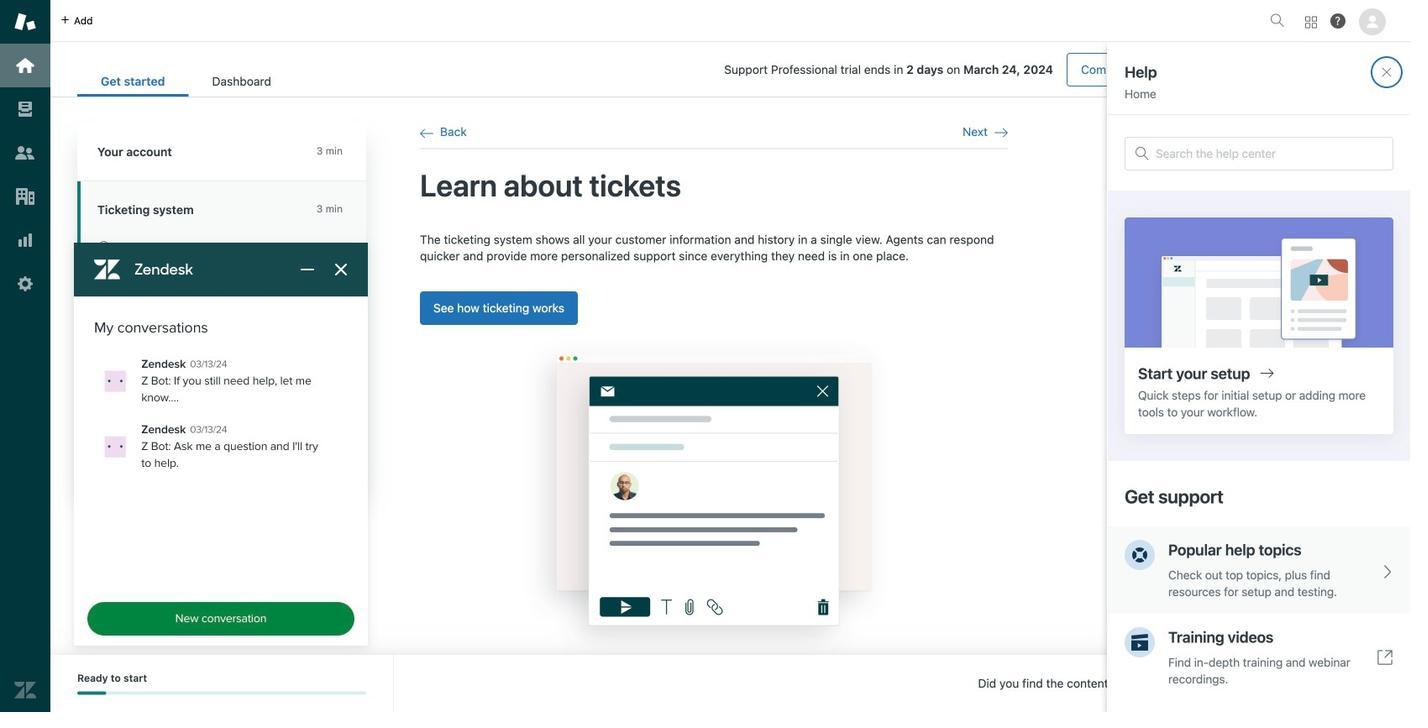 Task type: locate. For each thing, give the bounding box(es) containing it.
organizations image
[[14, 186, 36, 207]]

customers image
[[14, 142, 36, 164]]

get help image
[[1330, 13, 1346, 29]]

heading
[[77, 123, 366, 181], [77, 310, 366, 368], [77, 368, 366, 426], [77, 426, 366, 487]]

March 24, 2024 text field
[[963, 63, 1053, 76]]

tab
[[189, 66, 295, 97]]

4 heading from the top
[[77, 426, 366, 487]]

tab list
[[77, 66, 295, 97]]

progress bar
[[77, 692, 366, 695]]

zendesk support image
[[14, 11, 36, 33]]

3 heading from the top
[[77, 368, 366, 426]]



Task type: vqa. For each thing, say whether or not it's contained in the screenshot.
first HEADING from the bottom of the page
yes



Task type: describe. For each thing, give the bounding box(es) containing it.
2 heading from the top
[[77, 310, 366, 368]]

admin image
[[14, 273, 36, 295]]

zendesk image
[[14, 680, 36, 701]]

reporting image
[[14, 229, 36, 251]]

get started image
[[14, 55, 36, 76]]

1 heading from the top
[[77, 123, 366, 181]]

views image
[[14, 98, 36, 120]]

main element
[[0, 0, 50, 712]]

zendesk products image
[[1305, 16, 1317, 28]]



